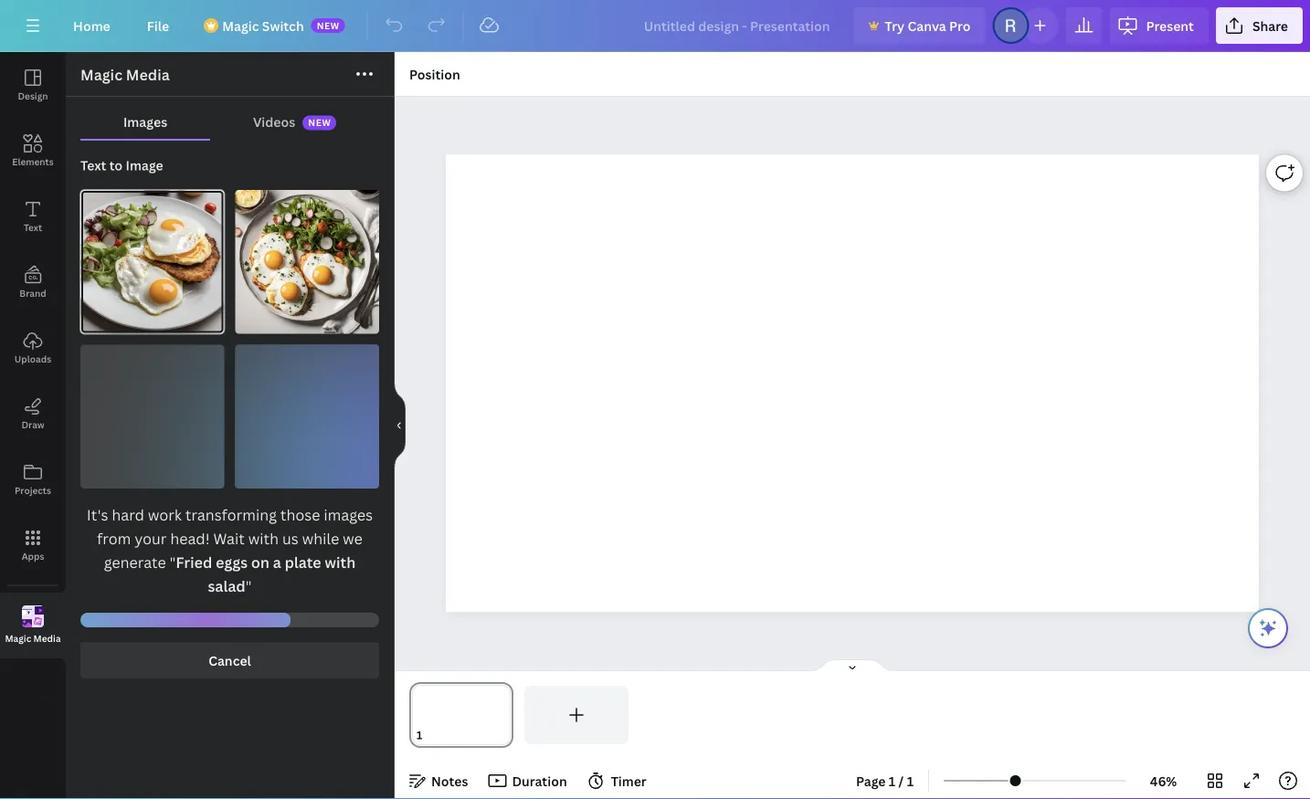 Task type: describe. For each thing, give the bounding box(es) containing it.
timer button
[[582, 766, 654, 796]]

us
[[282, 529, 298, 549]]

try canva pro
[[885, 17, 971, 34]]

try
[[885, 17, 905, 34]]

uploads button
[[0, 315, 66, 381]]

pro
[[949, 17, 971, 34]]

" inside the it's hard work transforming those images from your head! wait with us while we generate "
[[170, 553, 176, 572]]

cancel button
[[80, 642, 379, 679]]

new inside main menu bar
[[317, 19, 340, 32]]

projects button
[[0, 447, 66, 512]]

notes
[[431, 772, 468, 790]]

images
[[324, 505, 373, 525]]

magic media inside button
[[5, 632, 61, 645]]

transforming
[[185, 505, 277, 525]]

46%
[[1150, 772, 1177, 790]]

apps
[[22, 550, 44, 562]]

hide image
[[394, 382, 406, 470]]

magic inside magic media button
[[5, 632, 31, 645]]

0 vertical spatial magic media
[[80, 65, 170, 85]]

magic media button
[[0, 593, 66, 659]]

plate
[[285, 553, 321, 572]]

on
[[251, 553, 269, 572]]

those
[[280, 505, 320, 525]]

/
[[899, 772, 904, 790]]

it's
[[87, 505, 108, 525]]

share
[[1252, 17, 1288, 34]]

with inside the it's hard work transforming those images from your head! wait with us while we generate "
[[248, 529, 279, 549]]

duration button
[[483, 766, 574, 796]]

1 1 from the left
[[889, 772, 895, 790]]

while
[[302, 529, 339, 549]]

text for text
[[24, 221, 42, 233]]

apps button
[[0, 512, 66, 578]]

brand
[[19, 287, 46, 299]]

2 1 from the left
[[907, 772, 914, 790]]

cancel
[[208, 652, 251, 669]]

side panel tab list
[[0, 52, 66, 659]]

videos
[[253, 113, 295, 130]]

duration
[[512, 772, 567, 790]]

present button
[[1109, 7, 1209, 44]]

magic switch
[[222, 17, 304, 34]]

magic inside main menu bar
[[222, 17, 259, 34]]

image
[[126, 157, 163, 174]]

text for text to image
[[80, 157, 106, 174]]

notes button
[[402, 766, 475, 796]]

draw
[[21, 418, 44, 431]]

design
[[18, 90, 48, 102]]

to
[[109, 157, 123, 174]]

main menu bar
[[0, 0, 1310, 52]]

projects
[[15, 484, 51, 497]]

1 fried eggs on a plate with salad image from the left
[[80, 190, 224, 334]]

design button
[[0, 52, 66, 118]]



Task type: vqa. For each thing, say whether or not it's contained in the screenshot.
an at the bottom right of the page
no



Task type: locate. For each thing, give the bounding box(es) containing it.
uploads
[[14, 353, 51, 365]]

position
[[409, 65, 460, 83]]

elements
[[12, 155, 54, 168]]

1 horizontal spatial magic
[[80, 65, 122, 85]]

home link
[[58, 7, 125, 44]]

1 vertical spatial magic
[[80, 65, 122, 85]]

1 vertical spatial magic media
[[5, 632, 61, 645]]

canva
[[908, 17, 946, 34]]

home
[[73, 17, 110, 34]]

0 horizontal spatial with
[[248, 529, 279, 549]]

Design title text field
[[629, 7, 846, 44]]

new right videos
[[308, 117, 331, 129]]

1 vertical spatial new
[[308, 117, 331, 129]]

new
[[317, 19, 340, 32], [308, 117, 331, 129]]

magic down apps
[[5, 632, 31, 645]]

text inside text button
[[24, 221, 42, 233]]

switch
[[262, 17, 304, 34]]

0 horizontal spatial "
[[170, 553, 176, 572]]

1
[[889, 772, 895, 790], [907, 772, 914, 790]]

timer
[[611, 772, 647, 790]]

eggs
[[216, 553, 248, 572]]

file
[[147, 17, 169, 34]]

2 fried eggs on a plate with salad image from the left
[[235, 190, 379, 334]]

with up on
[[248, 529, 279, 549]]

with
[[248, 529, 279, 549], [325, 553, 356, 572]]

0 vertical spatial text
[[80, 157, 106, 174]]

fried eggs on a plate with salad
[[176, 553, 356, 596]]

draw button
[[0, 381, 66, 447]]

fried
[[176, 553, 212, 572]]

media up images button
[[126, 65, 170, 85]]

" down on
[[245, 576, 252, 596]]

present
[[1146, 17, 1194, 34]]

page
[[856, 772, 886, 790]]

your
[[134, 529, 167, 549]]

media
[[126, 65, 170, 85], [33, 632, 61, 645]]

0 horizontal spatial media
[[33, 632, 61, 645]]

media inside button
[[33, 632, 61, 645]]

1 horizontal spatial 1
[[907, 772, 914, 790]]

Page title text field
[[430, 726, 438, 745]]

2 vertical spatial magic
[[5, 632, 31, 645]]

text to image
[[80, 157, 163, 174]]

0 vertical spatial magic
[[222, 17, 259, 34]]

share button
[[1216, 7, 1303, 44]]

1 horizontal spatial media
[[126, 65, 170, 85]]

magic media down apps
[[5, 632, 61, 645]]

2 horizontal spatial magic
[[222, 17, 259, 34]]

magic
[[222, 17, 259, 34], [80, 65, 122, 85], [5, 632, 31, 645]]

text up brand button
[[24, 221, 42, 233]]

1 vertical spatial with
[[325, 553, 356, 572]]

canva assistant image
[[1257, 618, 1279, 639]]

1 right /
[[907, 772, 914, 790]]

with down we
[[325, 553, 356, 572]]

file button
[[132, 7, 184, 44]]

0 horizontal spatial 1
[[889, 772, 895, 790]]

brand button
[[0, 249, 66, 315]]

1 horizontal spatial fried eggs on a plate with salad image
[[235, 190, 379, 334]]

media down apps
[[33, 632, 61, 645]]

new right switch
[[317, 19, 340, 32]]

images
[[123, 113, 167, 130]]

1 horizontal spatial "
[[245, 576, 252, 596]]

text button
[[0, 184, 66, 249]]

hide pages image
[[808, 659, 896, 673]]

elements button
[[0, 118, 66, 184]]

try canva pro button
[[854, 7, 985, 44]]

salad
[[208, 576, 245, 596]]

generate
[[104, 553, 166, 572]]

1 vertical spatial media
[[33, 632, 61, 645]]

head!
[[170, 529, 210, 549]]

a
[[273, 553, 281, 572]]

"
[[170, 553, 176, 572], [245, 576, 252, 596]]

1 vertical spatial text
[[24, 221, 42, 233]]

1 left /
[[889, 772, 895, 790]]

with inside fried eggs on a plate with salad
[[325, 553, 356, 572]]

0 vertical spatial with
[[248, 529, 279, 549]]

text
[[80, 157, 106, 174], [24, 221, 42, 233]]

0 vertical spatial "
[[170, 553, 176, 572]]

we
[[343, 529, 363, 549]]

0 horizontal spatial fried eggs on a plate with salad image
[[80, 190, 224, 334]]

46% button
[[1134, 766, 1193, 796]]

0 vertical spatial media
[[126, 65, 170, 85]]

0 horizontal spatial magic
[[5, 632, 31, 645]]

page 1 image
[[409, 686, 513, 745]]

wait
[[213, 529, 245, 549]]

from
[[97, 529, 131, 549]]

1 horizontal spatial with
[[325, 553, 356, 572]]

magic down home link
[[80, 65, 122, 85]]

fried eggs on a plate with salad image
[[80, 190, 224, 334], [235, 190, 379, 334]]

1 horizontal spatial text
[[80, 157, 106, 174]]

0 vertical spatial new
[[317, 19, 340, 32]]

1 horizontal spatial magic media
[[80, 65, 170, 85]]

position button
[[402, 59, 467, 89]]

hard
[[112, 505, 144, 525]]

" down head!
[[170, 553, 176, 572]]

it's hard work transforming those images from your head! wait with us while we generate "
[[87, 505, 373, 572]]

magic media up images
[[80, 65, 170, 85]]

magic media
[[80, 65, 170, 85], [5, 632, 61, 645]]

magic left switch
[[222, 17, 259, 34]]

0 horizontal spatial magic media
[[5, 632, 61, 645]]

1 vertical spatial "
[[245, 576, 252, 596]]

page 1 / 1
[[856, 772, 914, 790]]

0 horizontal spatial text
[[24, 221, 42, 233]]

text left to at the left of the page
[[80, 157, 106, 174]]

images button
[[80, 104, 210, 139]]

work
[[148, 505, 182, 525]]



